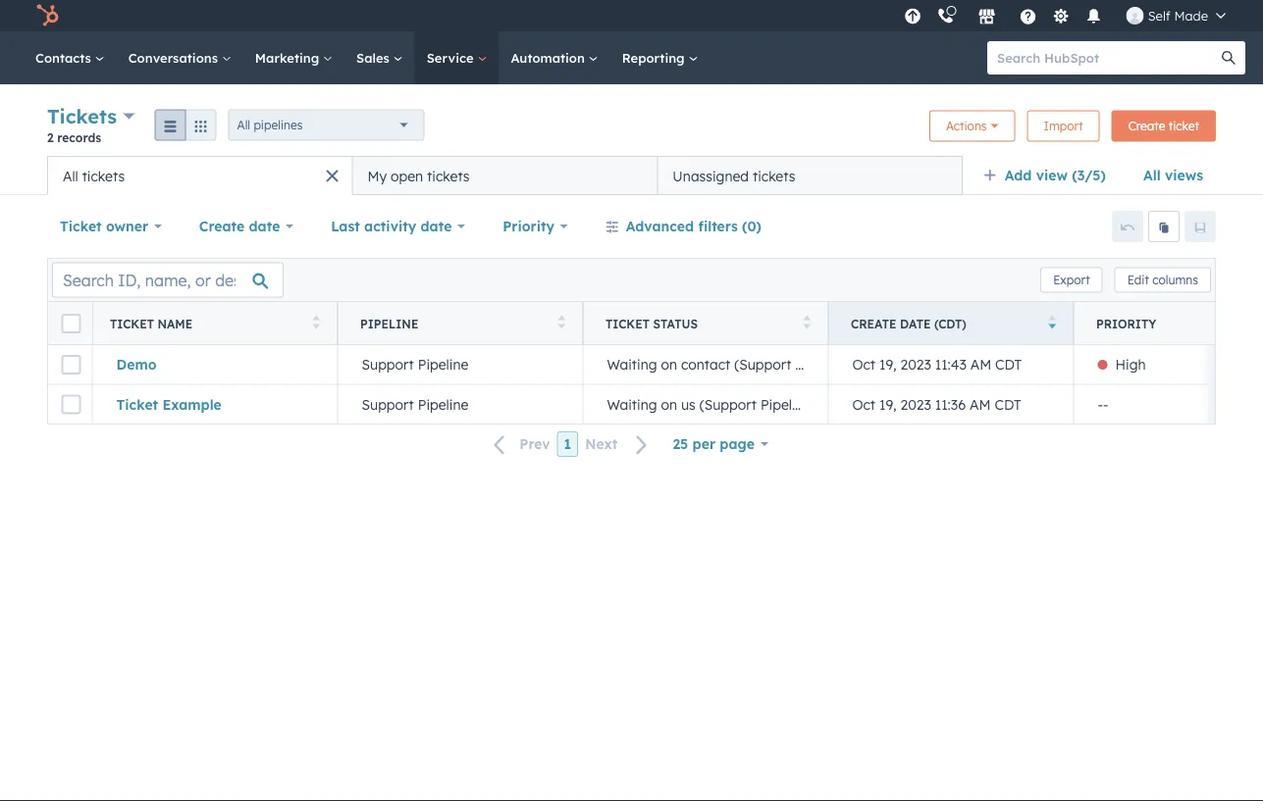 Task type: locate. For each thing, give the bounding box(es) containing it.
(support inside button
[[700, 396, 757, 413]]

2 horizontal spatial create
[[1129, 119, 1166, 133]]

reporting
[[622, 50, 689, 66]]

settings link
[[1049, 5, 1074, 26]]

views
[[1165, 167, 1203, 184]]

3 press to sort. element from the left
[[803, 316, 811, 332]]

ticket left status
[[606, 317, 650, 331]]

2 vertical spatial pipeline
[[418, 396, 469, 413]]

date left (cdt)
[[900, 317, 931, 331]]

25
[[673, 436, 688, 453]]

contacts
[[35, 50, 95, 66]]

marketplaces image
[[978, 9, 996, 27]]

ticket name
[[110, 317, 193, 331]]

all views link
[[1131, 156, 1216, 195]]

open
[[391, 167, 423, 185]]

(support right the 'us'
[[700, 396, 757, 413]]

priority
[[503, 218, 555, 235], [1096, 317, 1157, 331]]

self made menu
[[899, 0, 1240, 31]]

create ticket
[[1129, 119, 1199, 133]]

upgrade image
[[904, 8, 922, 26]]

0 vertical spatial create
[[1129, 119, 1166, 133]]

all views
[[1143, 167, 1203, 184]]

on
[[661, 356, 677, 373], [661, 396, 677, 413]]

1 horizontal spatial date
[[421, 218, 452, 235]]

press to sort. image
[[313, 316, 320, 329]]

pipeline) for contact
[[795, 356, 851, 373]]

0 horizontal spatial press to sort. element
[[313, 316, 320, 332]]

0 vertical spatial am
[[971, 356, 992, 373]]

automation
[[511, 50, 589, 66]]

support pipeline button
[[338, 346, 583, 385], [338, 385, 583, 424]]

Search HubSpot search field
[[987, 41, 1228, 75]]

1 vertical spatial pipeline
[[418, 356, 469, 373]]

press to sort. image
[[558, 316, 565, 329], [803, 316, 811, 329]]

1 tickets from the left
[[82, 167, 125, 185]]

calling icon button
[[929, 3, 963, 29]]

1 vertical spatial waiting
[[607, 396, 657, 413]]

0 vertical spatial support
[[362, 356, 414, 373]]

tickets
[[47, 104, 117, 129]]

descending sort. press to sort ascending. element
[[1049, 316, 1056, 332]]

date right the activity
[[421, 218, 452, 235]]

1 on from the top
[[661, 356, 677, 373]]

all inside popup button
[[237, 118, 250, 133]]

reporting link
[[610, 31, 710, 84]]

date left the last
[[249, 218, 280, 235]]

2 am from the top
[[970, 396, 991, 413]]

2 waiting from the top
[[607, 396, 657, 413]]

2 support from the top
[[362, 396, 414, 413]]

unassigned tickets button
[[658, 156, 963, 195]]

import
[[1044, 119, 1083, 133]]

2 2023 from the top
[[901, 396, 931, 413]]

priority button
[[490, 207, 581, 246]]

1 vertical spatial support pipeline
[[362, 396, 469, 413]]

1 vertical spatial cdt
[[995, 396, 1021, 413]]

support pipeline for waiting on contact (support pipeline)
[[362, 356, 469, 373]]

waiting for waiting on us (support pipeline)
[[607, 396, 657, 413]]

search image
[[1222, 51, 1236, 65]]

on for us
[[661, 396, 677, 413]]

edit columns button
[[1115, 267, 1211, 293]]

2 vertical spatial create
[[851, 317, 897, 331]]

(support right contact
[[734, 356, 792, 373]]

my open tickets button
[[352, 156, 658, 195]]

ticket
[[60, 218, 102, 235], [110, 317, 154, 331], [606, 317, 650, 331], [116, 396, 158, 413]]

1 vertical spatial on
[[661, 396, 677, 413]]

0 horizontal spatial all
[[63, 167, 78, 185]]

create
[[1129, 119, 1166, 133], [199, 218, 245, 235], [851, 317, 897, 331]]

oct down "waiting on contact (support pipeline) oct 19, 2023 11:43 am cdt"
[[853, 396, 876, 413]]

0 horizontal spatial create
[[199, 218, 245, 235]]

1 vertical spatial create
[[199, 218, 245, 235]]

create date button
[[186, 207, 306, 246]]

2 on from the top
[[661, 396, 677, 413]]

tickets for unassigned tickets
[[753, 167, 795, 185]]

2 oct from the top
[[853, 396, 876, 413]]

1 vertical spatial oct
[[853, 396, 876, 413]]

0 vertical spatial pipeline)
[[795, 356, 851, 373]]

1 vertical spatial 19,
[[879, 396, 897, 413]]

date
[[249, 218, 280, 235], [421, 218, 452, 235], [900, 317, 931, 331]]

1 - from the left
[[1098, 396, 1103, 413]]

create down all tickets button
[[199, 218, 245, 235]]

1 vertical spatial priority
[[1096, 317, 1157, 331]]

tickets down records
[[82, 167, 125, 185]]

tickets right open
[[427, 167, 470, 185]]

priority up high
[[1096, 317, 1157, 331]]

create inside popup button
[[199, 218, 245, 235]]

settings image
[[1052, 8, 1070, 26]]

2023
[[901, 356, 931, 373], [901, 396, 931, 413]]

2023 left 11:43
[[901, 356, 931, 373]]

marketplaces button
[[967, 0, 1008, 31]]

2 press to sort. image from the left
[[803, 316, 811, 329]]

pipeline) inside button
[[761, 396, 816, 413]]

pipeline
[[360, 317, 419, 331], [418, 356, 469, 373], [418, 396, 469, 413]]

2 support pipeline from the top
[[362, 396, 469, 413]]

owner
[[106, 218, 148, 235]]

on left the 'us'
[[661, 396, 677, 413]]

contacts link
[[24, 31, 117, 84]]

(support
[[734, 356, 792, 373], [700, 396, 757, 413]]

1 support pipeline button from the top
[[338, 346, 583, 385]]

1 vertical spatial 2023
[[901, 396, 931, 413]]

advanced filters (0) button
[[593, 207, 774, 246]]

demo link
[[116, 356, 314, 373]]

0 vertical spatial priority
[[503, 218, 555, 235]]

1 vertical spatial pipeline)
[[761, 396, 816, 413]]

0 vertical spatial on
[[661, 356, 677, 373]]

all down 2 records
[[63, 167, 78, 185]]

oct down create date (cdt)
[[853, 356, 876, 373]]

oct 19, 2023 11:43 am cdt button
[[828, 346, 1074, 385]]

2 19, from the top
[[879, 396, 897, 413]]

waiting
[[607, 356, 657, 373], [607, 396, 657, 413]]

19, left 11:36
[[879, 396, 897, 413]]

service
[[427, 50, 477, 66]]

(3/5)
[[1072, 167, 1106, 184]]

2 press to sort. element from the left
[[558, 316, 565, 332]]

press to sort. element
[[313, 316, 320, 332], [558, 316, 565, 332], [803, 316, 811, 332]]

priority down my open tickets button
[[503, 218, 555, 235]]

0 horizontal spatial tickets
[[82, 167, 125, 185]]

1 waiting from the top
[[607, 356, 657, 373]]

on inside button
[[661, 396, 677, 413]]

create up "waiting on contact (support pipeline) oct 19, 2023 11:43 am cdt"
[[851, 317, 897, 331]]

0 vertical spatial pipeline
[[360, 317, 419, 331]]

high
[[1116, 356, 1146, 373]]

am right 11:43
[[971, 356, 992, 373]]

date for create date (cdt)
[[900, 317, 931, 331]]

next
[[585, 436, 618, 453]]

descending sort. press to sort ascending. image
[[1049, 316, 1056, 329]]

0 vertical spatial support pipeline
[[362, 356, 469, 373]]

all left the pipelines
[[237, 118, 250, 133]]

hubspot image
[[35, 4, 59, 27]]

0 vertical spatial oct
[[853, 356, 876, 373]]

3 tickets from the left
[[753, 167, 795, 185]]

1 support from the top
[[362, 356, 414, 373]]

view
[[1036, 167, 1068, 184]]

ticket up demo
[[110, 317, 154, 331]]

1 horizontal spatial press to sort. image
[[803, 316, 811, 329]]

cdt inside button
[[995, 396, 1021, 413]]

support pipeline
[[362, 356, 469, 373], [362, 396, 469, 413]]

0 vertical spatial (support
[[734, 356, 792, 373]]

1 horizontal spatial all
[[237, 118, 250, 133]]

support pipeline button for waiting on contact (support pipeline)
[[338, 346, 583, 385]]

11:36
[[935, 396, 966, 413]]

0 horizontal spatial priority
[[503, 218, 555, 235]]

2 horizontal spatial date
[[900, 317, 931, 331]]

prev button
[[482, 432, 557, 458]]

1 vertical spatial (support
[[700, 396, 757, 413]]

on for contact
[[661, 356, 677, 373]]

create date (cdt)
[[851, 317, 967, 331]]

2 tickets from the left
[[427, 167, 470, 185]]

1 vertical spatial am
[[970, 396, 991, 413]]

2 horizontal spatial press to sort. element
[[803, 316, 811, 332]]

0 vertical spatial waiting
[[607, 356, 657, 373]]

1 vertical spatial support
[[362, 396, 414, 413]]

group inside 'tickets' banner
[[155, 109, 217, 141]]

1 support pipeline from the top
[[362, 356, 469, 373]]

edit columns
[[1128, 273, 1199, 288]]

ticket down demo
[[116, 396, 158, 413]]

all tickets
[[63, 167, 125, 185]]

1 horizontal spatial tickets
[[427, 167, 470, 185]]

tickets up (0)
[[753, 167, 795, 185]]

1 horizontal spatial create
[[851, 317, 897, 331]]

pagination navigation
[[482, 432, 660, 458]]

create for create date (cdt)
[[851, 317, 897, 331]]

ticket for ticket name
[[110, 317, 154, 331]]

am
[[971, 356, 992, 373], [970, 396, 991, 413]]

all
[[237, 118, 250, 133], [1143, 167, 1161, 184], [63, 167, 78, 185]]

help image
[[1020, 9, 1037, 27]]

all inside button
[[63, 167, 78, 185]]

create for create date
[[199, 218, 245, 235]]

0 horizontal spatial press to sort. image
[[558, 316, 565, 329]]

ticket left owner
[[60, 218, 102, 235]]

conversations link
[[117, 31, 243, 84]]

support
[[362, 356, 414, 373], [362, 396, 414, 413]]

support for demo
[[362, 356, 414, 373]]

waiting up next button
[[607, 396, 657, 413]]

2 horizontal spatial all
[[1143, 167, 1161, 184]]

sales link
[[345, 31, 415, 84]]

on left contact
[[661, 356, 677, 373]]

per
[[693, 436, 716, 453]]

(0)
[[742, 218, 762, 235]]

1 press to sort. image from the left
[[558, 316, 565, 329]]

cdt right 11:43
[[995, 356, 1022, 373]]

waiting on contact (support pipeline) button
[[583, 346, 851, 385]]

25 per page button
[[660, 425, 781, 464]]

press to sort. image for ticket status
[[803, 316, 811, 329]]

create for create ticket
[[1129, 119, 1166, 133]]

activity
[[364, 218, 416, 235]]

create left ticket
[[1129, 119, 1166, 133]]

ticket for ticket example
[[116, 396, 158, 413]]

press to sort. image left "ticket status"
[[558, 316, 565, 329]]

actions
[[946, 119, 987, 133]]

date inside popup button
[[249, 218, 280, 235]]

0 vertical spatial 19,
[[879, 356, 897, 373]]

group
[[155, 109, 217, 141]]

oct
[[853, 356, 876, 373], [853, 396, 876, 413]]

all left views
[[1143, 167, 1161, 184]]

waiting down "ticket status"
[[607, 356, 657, 373]]

press to sort. image up "waiting on contact (support pipeline) oct 19, 2023 11:43 am cdt"
[[803, 316, 811, 329]]

0 horizontal spatial date
[[249, 218, 280, 235]]

waiting for waiting on contact (support pipeline) oct 19, 2023 11:43 am cdt
[[607, 356, 657, 373]]

19, down create date (cdt)
[[879, 356, 897, 373]]

cdt right 11:36
[[995, 396, 1021, 413]]

2 support pipeline button from the top
[[338, 385, 583, 424]]

pipeline for waiting on us (support pipeline)
[[418, 396, 469, 413]]

0 vertical spatial 2023
[[901, 356, 931, 373]]

1 19, from the top
[[879, 356, 897, 373]]

create inside 'button'
[[1129, 119, 1166, 133]]

2023 left 11:36
[[901, 396, 931, 413]]

2 horizontal spatial tickets
[[753, 167, 795, 185]]

11:43
[[935, 356, 967, 373]]

waiting inside button
[[607, 396, 657, 413]]

tickets button
[[47, 102, 135, 131]]

1 horizontal spatial press to sort. element
[[558, 316, 565, 332]]

calling icon image
[[937, 8, 955, 25]]

hubspot link
[[24, 4, 74, 27]]

my open tickets
[[368, 167, 470, 185]]

ticket inside ticket owner popup button
[[60, 218, 102, 235]]

self made
[[1148, 7, 1208, 24]]

19, inside button
[[879, 396, 897, 413]]

actions button
[[929, 110, 1016, 142]]

--
[[1098, 396, 1109, 413]]

demo
[[116, 356, 157, 373]]

am right 11:36
[[970, 396, 991, 413]]



Task type: vqa. For each thing, say whether or not it's contained in the screenshot.
2nd 'Support Pipeline' Button
yes



Task type: describe. For each thing, give the bounding box(es) containing it.
(cdt)
[[934, 317, 967, 331]]

ticket for ticket owner
[[60, 218, 102, 235]]

columns
[[1153, 273, 1199, 288]]

all tickets button
[[47, 156, 352, 195]]

2
[[47, 130, 54, 145]]

notifications button
[[1077, 0, 1111, 31]]

add view (3/5)
[[1005, 167, 1106, 184]]

name
[[157, 317, 193, 331]]

records
[[57, 130, 101, 145]]

next button
[[578, 432, 660, 458]]

2 records
[[47, 130, 101, 145]]

tickets banner
[[47, 102, 1216, 156]]

1 oct from the top
[[853, 356, 876, 373]]

all for all tickets
[[63, 167, 78, 185]]

automation link
[[499, 31, 610, 84]]

25 per page
[[673, 436, 755, 453]]

pipeline for waiting on contact (support pipeline)
[[418, 356, 469, 373]]

marketing link
[[243, 31, 345, 84]]

prev
[[519, 436, 550, 453]]

priority inside popup button
[[503, 218, 555, 235]]

contact
[[681, 356, 731, 373]]

conversations
[[128, 50, 222, 66]]

press to sort. element for pipeline
[[558, 316, 565, 332]]

example
[[162, 396, 222, 413]]

page
[[720, 436, 755, 453]]

2023 inside button
[[901, 396, 931, 413]]

upgrade link
[[901, 5, 925, 26]]

ticket owner button
[[47, 207, 175, 246]]

ruby anderson image
[[1127, 7, 1144, 25]]

date for create date
[[249, 218, 280, 235]]

high button
[[1074, 346, 1263, 385]]

help button
[[1012, 0, 1045, 31]]

date inside popup button
[[421, 218, 452, 235]]

waiting on us (support pipeline) button
[[583, 385, 828, 424]]

ticket status
[[606, 317, 698, 331]]

support pipeline for waiting on us (support pipeline)
[[362, 396, 469, 413]]

ticket owner
[[60, 218, 148, 235]]

am inside button
[[970, 396, 991, 413]]

last activity date
[[331, 218, 452, 235]]

ticket example link
[[116, 396, 314, 413]]

marketing
[[255, 50, 323, 66]]

notifications image
[[1085, 9, 1103, 27]]

ticket
[[1169, 119, 1199, 133]]

1
[[564, 436, 571, 453]]

-- button
[[1074, 385, 1263, 424]]

support for ticket example
[[362, 396, 414, 413]]

press to sort. image for pipeline
[[558, 316, 565, 329]]

press to sort. element for ticket status
[[803, 316, 811, 332]]

create ticket button
[[1112, 110, 1216, 142]]

oct 19, 2023 11:36 am cdt
[[853, 396, 1021, 413]]

unassigned
[[673, 167, 749, 185]]

2 - from the left
[[1103, 396, 1109, 413]]

self made button
[[1115, 0, 1238, 31]]

filters
[[698, 218, 738, 235]]

1 am from the top
[[971, 356, 992, 373]]

unassigned tickets
[[673, 167, 795, 185]]

import button
[[1027, 110, 1100, 142]]

add
[[1005, 167, 1032, 184]]

advanced
[[626, 218, 694, 235]]

(support for us
[[700, 396, 757, 413]]

search button
[[1212, 41, 1246, 75]]

self
[[1148, 7, 1171, 24]]

ticket for ticket status
[[606, 317, 650, 331]]

last
[[331, 218, 360, 235]]

pipelines
[[254, 118, 303, 133]]

1 button
[[557, 432, 578, 457]]

(support for contact
[[734, 356, 792, 373]]

service link
[[415, 31, 499, 84]]

1 horizontal spatial priority
[[1096, 317, 1157, 331]]

my
[[368, 167, 387, 185]]

export
[[1053, 273, 1090, 288]]

0 vertical spatial cdt
[[995, 356, 1022, 373]]

edit
[[1128, 273, 1149, 288]]

oct 19, 2023 11:36 am cdt button
[[828, 385, 1074, 424]]

1 2023 from the top
[[901, 356, 931, 373]]

waiting on contact (support pipeline) oct 19, 2023 11:43 am cdt
[[607, 356, 1022, 373]]

all pipelines
[[237, 118, 303, 133]]

export button
[[1041, 267, 1103, 293]]

add view (3/5) button
[[971, 156, 1131, 195]]

waiting on us (support pipeline)
[[607, 396, 816, 413]]

create date
[[199, 218, 280, 235]]

all for all pipelines
[[237, 118, 250, 133]]

support pipeline button for waiting on us (support pipeline)
[[338, 385, 583, 424]]

Search ID, name, or description search field
[[52, 263, 284, 298]]

pipeline) for us
[[761, 396, 816, 413]]

status
[[653, 317, 698, 331]]

us
[[681, 396, 696, 413]]

all pipelines button
[[228, 109, 425, 141]]

advanced filters (0)
[[626, 218, 762, 235]]

tickets for all tickets
[[82, 167, 125, 185]]

1 press to sort. element from the left
[[313, 316, 320, 332]]

last activity date button
[[318, 207, 478, 246]]

all for all views
[[1143, 167, 1161, 184]]

sales
[[356, 50, 393, 66]]

oct inside button
[[853, 396, 876, 413]]

ticket example
[[116, 396, 222, 413]]



